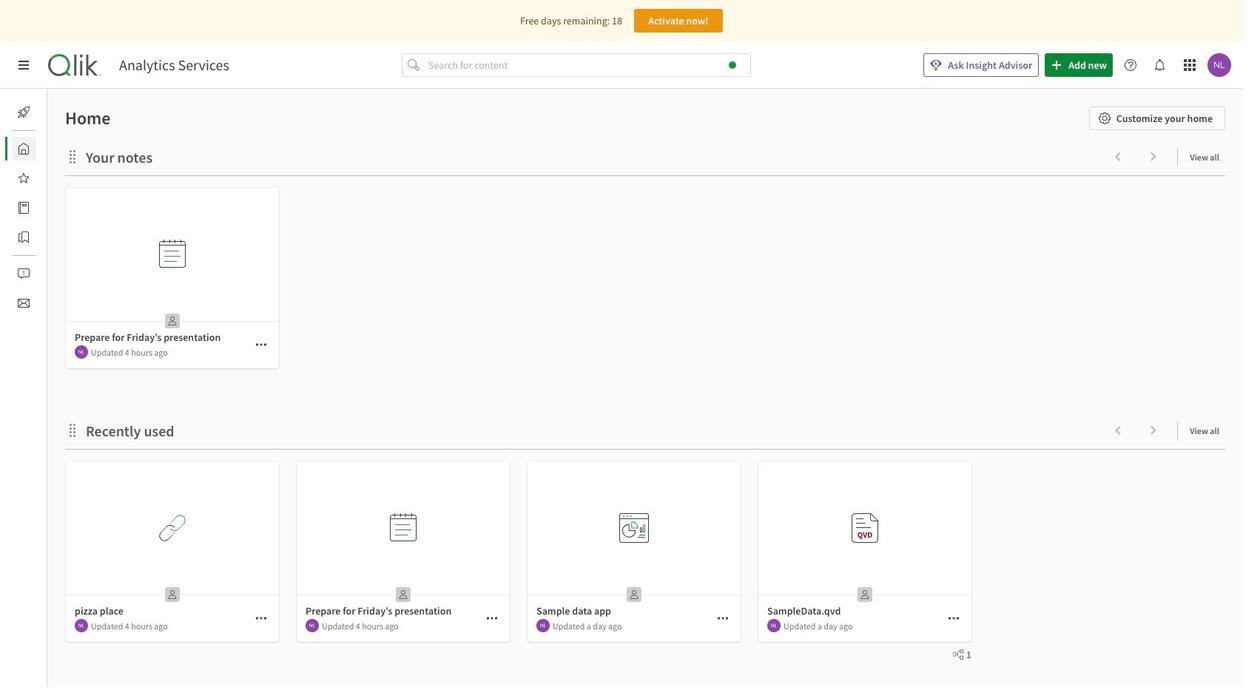 Task type: describe. For each thing, give the bounding box(es) containing it.
open sidebar menu image
[[18, 59, 30, 71]]

getting started image
[[18, 107, 30, 118]]

home image
[[18, 143, 30, 155]]

analytics services element
[[119, 56, 229, 74]]

move collection image
[[65, 149, 80, 164]]

alerts image
[[18, 268, 30, 280]]

favorites image
[[18, 172, 30, 184]]

more actions image
[[255, 613, 267, 625]]

collections image
[[18, 232, 30, 244]]



Task type: locate. For each thing, give the bounding box(es) containing it.
Search for content text field
[[426, 53, 751, 77]]

navigation pane element
[[0, 95, 47, 321]]

0 vertical spatial more actions image
[[255, 339, 267, 351]]

1 horizontal spatial more actions image
[[948, 613, 960, 625]]

more actions image
[[255, 339, 267, 351], [948, 613, 960, 625]]

move collection image
[[65, 423, 80, 438]]

1 vertical spatial more actions image
[[948, 613, 960, 625]]

0 horizontal spatial more actions image
[[255, 339, 267, 351]]

noah lott image
[[75, 620, 88, 633]]

catalog image
[[18, 202, 30, 214]]

main content
[[41, 89, 1244, 688]]

noah lott image
[[1208, 53, 1232, 77], [75, 346, 88, 359], [306, 620, 319, 633], [537, 620, 550, 633], [768, 620, 781, 633]]

subscriptions image
[[18, 298, 30, 309]]

noah lott element
[[75, 346, 88, 359], [75, 620, 88, 633], [306, 620, 319, 633], [537, 620, 550, 633], [768, 620, 781, 633]]

home badge image
[[729, 61, 737, 69]]



Task type: vqa. For each thing, say whether or not it's contained in the screenshot.
bottommost Move collection ICON
yes



